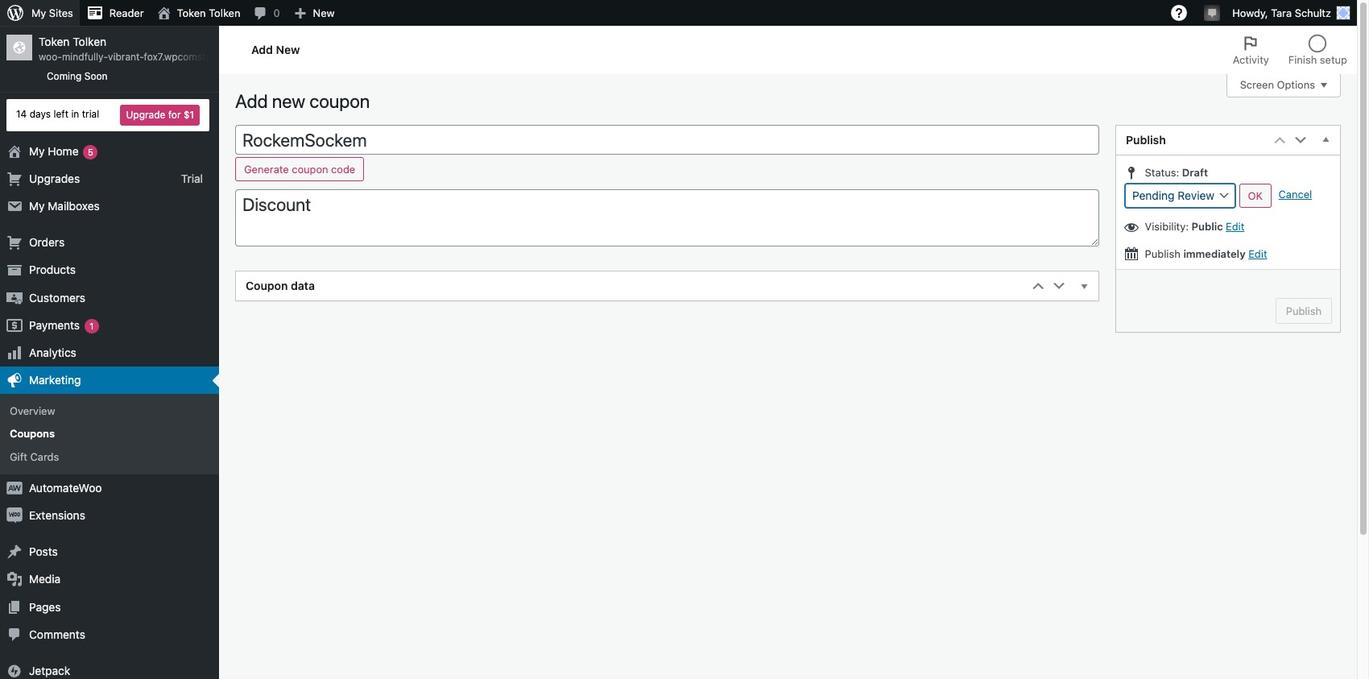 Task type: vqa. For each thing, say whether or not it's contained in the screenshot.


Task type: describe. For each thing, give the bounding box(es) containing it.
media
[[29, 572, 61, 586]]

1
[[90, 320, 94, 331]]

my for my sites
[[31, 6, 46, 19]]

0 vertical spatial coupon
[[310, 90, 370, 112]]

howdy, tara schultz
[[1233, 6, 1332, 19]]

jetpack
[[29, 664, 70, 677]]

14 days left in trial
[[16, 108, 99, 120]]

immediately
[[1184, 247, 1246, 260]]

orders link
[[0, 229, 219, 256]]

coupons link
[[0, 422, 219, 445]]

trial
[[82, 108, 99, 120]]

my mailboxes link
[[0, 192, 219, 220]]

products
[[29, 263, 76, 277]]

left
[[53, 108, 68, 120]]

coupon data
[[246, 279, 315, 293]]

new link
[[286, 0, 341, 26]]

orders
[[29, 235, 65, 249]]

coupon
[[246, 279, 288, 293]]

gift cards
[[10, 450, 59, 463]]

options
[[1277, 79, 1315, 91]]

customers
[[29, 290, 85, 304]]

gift
[[10, 450, 27, 463]]

tara
[[1271, 6, 1292, 19]]

tab list containing activity
[[1223, 26, 1357, 74]]

analytics
[[29, 345, 76, 359]]

trial
[[181, 171, 203, 185]]

payments
[[29, 318, 80, 332]]

status:
[[1145, 166, 1179, 179]]

comments
[[29, 627, 85, 641]]

token tolken woo-mindfully-vibrant-fox7.wpcomstaging.com coming soon
[[39, 35, 253, 82]]

status: draft
[[1142, 166, 1208, 179]]

generate coupon code
[[244, 163, 355, 176]]

publish for publish
[[1126, 133, 1166, 147]]

$1
[[184, 108, 194, 120]]

marketing link
[[0, 367, 219, 394]]

my for my home 5
[[29, 144, 45, 158]]

gift cards link
[[0, 445, 219, 468]]

in
[[71, 108, 79, 120]]

0 link
[[247, 0, 286, 26]]

upgrade for $1 button
[[120, 104, 200, 125]]

comments link
[[0, 621, 219, 648]]

woo-
[[39, 51, 62, 63]]

marketing
[[29, 373, 81, 387]]

howdy,
[[1233, 6, 1268, 19]]

finish setup button
[[1279, 26, 1357, 74]]

tolken for token tolken woo-mindfully-vibrant-fox7.wpcomstaging.com coming soon
[[73, 35, 106, 48]]

reader link
[[80, 0, 150, 26]]

1 vertical spatial edit button
[[1249, 247, 1268, 260]]

edit for visibility: public edit
[[1226, 220, 1245, 233]]

finish
[[1289, 53, 1317, 66]]

Description (optional) text field
[[235, 190, 1100, 247]]

generate
[[244, 163, 289, 176]]

analytics link
[[0, 339, 219, 367]]

upgrades
[[29, 171, 80, 185]]

publish immediately edit
[[1142, 247, 1268, 260]]

cancel link
[[1275, 184, 1316, 206]]

posts link
[[0, 538, 219, 566]]

main menu navigation
[[0, 26, 253, 679]]

my sites link
[[0, 0, 80, 26]]

0 horizontal spatial new
[[276, 42, 300, 56]]

sites
[[49, 6, 73, 19]]

overview link
[[0, 400, 219, 422]]

code
[[331, 163, 355, 176]]



Task type: locate. For each thing, give the bounding box(es) containing it.
None text field
[[235, 125, 1100, 155]]

setup
[[1320, 53, 1348, 66]]

token tolken link
[[150, 0, 247, 26]]

edit for publish immediately edit
[[1249, 247, 1268, 260]]

pages
[[29, 600, 61, 613]]

0 horizontal spatial edit button
[[1226, 220, 1245, 233]]

publish for publish immediately edit
[[1145, 247, 1181, 260]]

my for my mailboxes
[[29, 199, 45, 213]]

reader
[[109, 6, 144, 19]]

token up woo-
[[39, 35, 70, 48]]

edit button right public
[[1226, 220, 1245, 233]]

activity
[[1233, 53, 1269, 66]]

coming
[[47, 70, 82, 82]]

new
[[313, 6, 335, 19], [276, 42, 300, 56]]

add new
[[251, 42, 300, 56]]

my left sites
[[31, 6, 46, 19]]

automatewoo link
[[0, 474, 219, 502]]

pages link
[[0, 593, 219, 621]]

home
[[48, 144, 79, 158]]

coupon
[[310, 90, 370, 112], [292, 163, 328, 176]]

data
[[291, 279, 315, 293]]

vibrant-
[[108, 51, 144, 63]]

tolken
[[209, 6, 240, 19], [73, 35, 106, 48]]

tolken inside toolbar navigation
[[209, 6, 240, 19]]

add new coupon
[[235, 90, 370, 112]]

1 horizontal spatial new
[[313, 6, 335, 19]]

ok
[[1248, 189, 1263, 202]]

14
[[16, 108, 27, 120]]

days
[[30, 108, 51, 120]]

overview
[[10, 405, 55, 417]]

visibility: public edit
[[1142, 220, 1245, 233]]

1 vertical spatial edit
[[1249, 247, 1268, 260]]

public
[[1192, 220, 1223, 233]]

edit right public
[[1226, 220, 1245, 233]]

0 horizontal spatial edit
[[1226, 220, 1245, 233]]

1 horizontal spatial token
[[177, 6, 206, 19]]

visibility:
[[1145, 220, 1189, 233]]

customers link
[[0, 284, 219, 312]]

token inside token tolken link
[[177, 6, 206, 19]]

mindfully-
[[62, 51, 108, 63]]

soon
[[84, 70, 108, 82]]

extensions
[[29, 508, 85, 522]]

generate coupon code link
[[235, 157, 364, 182]]

coupon left code
[[292, 163, 328, 176]]

my
[[31, 6, 46, 19], [29, 144, 45, 158], [29, 199, 45, 213]]

upgrade for $1
[[126, 108, 194, 120]]

1 vertical spatial my
[[29, 144, 45, 158]]

token inside token tolken woo-mindfully-vibrant-fox7.wpcomstaging.com coming soon
[[39, 35, 70, 48]]

new inside toolbar navigation
[[313, 6, 335, 19]]

add for add new
[[251, 42, 273, 56]]

tab list
[[1223, 26, 1357, 74]]

edit button right immediately
[[1249, 247, 1268, 260]]

upgrade
[[126, 108, 165, 120]]

toolbar navigation
[[0, 0, 1357, 29]]

automatewoo
[[29, 481, 102, 494]]

0 horizontal spatial tolken
[[73, 35, 106, 48]]

0 vertical spatial tolken
[[209, 6, 240, 19]]

screen options
[[1240, 79, 1315, 91]]

token for token tolken woo-mindfully-vibrant-fox7.wpcomstaging.com coming soon
[[39, 35, 70, 48]]

token for token tolken
[[177, 6, 206, 19]]

extensions link
[[0, 502, 219, 529]]

products link
[[0, 256, 219, 284]]

new
[[272, 90, 305, 112]]

finish setup
[[1289, 53, 1348, 66]]

0 vertical spatial edit
[[1226, 220, 1245, 233]]

1 horizontal spatial tolken
[[209, 6, 240, 19]]

token up fox7.wpcomstaging.com at the top
[[177, 6, 206, 19]]

0 vertical spatial publish
[[1126, 133, 1166, 147]]

add left new
[[235, 90, 268, 112]]

1 horizontal spatial edit
[[1249, 247, 1268, 260]]

1 vertical spatial new
[[276, 42, 300, 56]]

0
[[273, 6, 280, 19]]

0 horizontal spatial token
[[39, 35, 70, 48]]

0 vertical spatial add
[[251, 42, 273, 56]]

1 vertical spatial tolken
[[73, 35, 106, 48]]

screen
[[1240, 79, 1274, 91]]

tolken inside token tolken woo-mindfully-vibrant-fox7.wpcomstaging.com coming soon
[[73, 35, 106, 48]]

ok link
[[1239, 184, 1272, 208]]

1 vertical spatial coupon
[[292, 163, 328, 176]]

mailboxes
[[48, 199, 100, 213]]

cards
[[30, 450, 59, 463]]

new down 0
[[276, 42, 300, 56]]

1 vertical spatial token
[[39, 35, 70, 48]]

0 vertical spatial my
[[31, 6, 46, 19]]

cancel
[[1279, 188, 1312, 201]]

token tolken
[[177, 6, 240, 19]]

2 vertical spatial my
[[29, 199, 45, 213]]

0 vertical spatial token
[[177, 6, 206, 19]]

posts
[[29, 545, 58, 558]]

None submit
[[1276, 298, 1332, 324]]

add for add new coupon
[[235, 90, 268, 112]]

publish up status:
[[1126, 133, 1166, 147]]

notification image
[[1206, 6, 1219, 19]]

for
[[168, 108, 181, 120]]

tolken left 0 link
[[209, 6, 240, 19]]

edit right immediately
[[1249, 247, 1268, 260]]

tolken up mindfully-
[[73, 35, 106, 48]]

activity button
[[1223, 26, 1279, 74]]

add
[[251, 42, 273, 56], [235, 90, 268, 112]]

my home 5
[[29, 144, 93, 158]]

screen options button
[[1227, 73, 1341, 97]]

publish down visibility:
[[1145, 247, 1181, 260]]

1 vertical spatial publish
[[1145, 247, 1181, 260]]

media link
[[0, 566, 219, 593]]

publish
[[1126, 133, 1166, 147], [1145, 247, 1181, 260]]

0 vertical spatial edit button
[[1226, 220, 1245, 233]]

add down 0 link
[[251, 42, 273, 56]]

coupon right new
[[310, 90, 370, 112]]

edit button
[[1226, 220, 1245, 233], [1249, 247, 1268, 260]]

my down upgrades
[[29, 199, 45, 213]]

new right 0
[[313, 6, 335, 19]]

jetpack link
[[0, 657, 219, 679]]

1 vertical spatial add
[[235, 90, 268, 112]]

payments 1
[[29, 318, 94, 332]]

token
[[177, 6, 206, 19], [39, 35, 70, 48]]

my sites
[[31, 6, 73, 19]]

1 horizontal spatial edit button
[[1249, 247, 1268, 260]]

fox7.wpcomstaging.com
[[144, 51, 253, 63]]

0 vertical spatial new
[[313, 6, 335, 19]]

5
[[88, 146, 93, 157]]

my left home
[[29, 144, 45, 158]]

draft
[[1182, 166, 1208, 179]]

coupons
[[10, 427, 55, 440]]

my inside toolbar navigation
[[31, 6, 46, 19]]

schultz
[[1295, 6, 1332, 19]]

tolken for token tolken
[[209, 6, 240, 19]]



